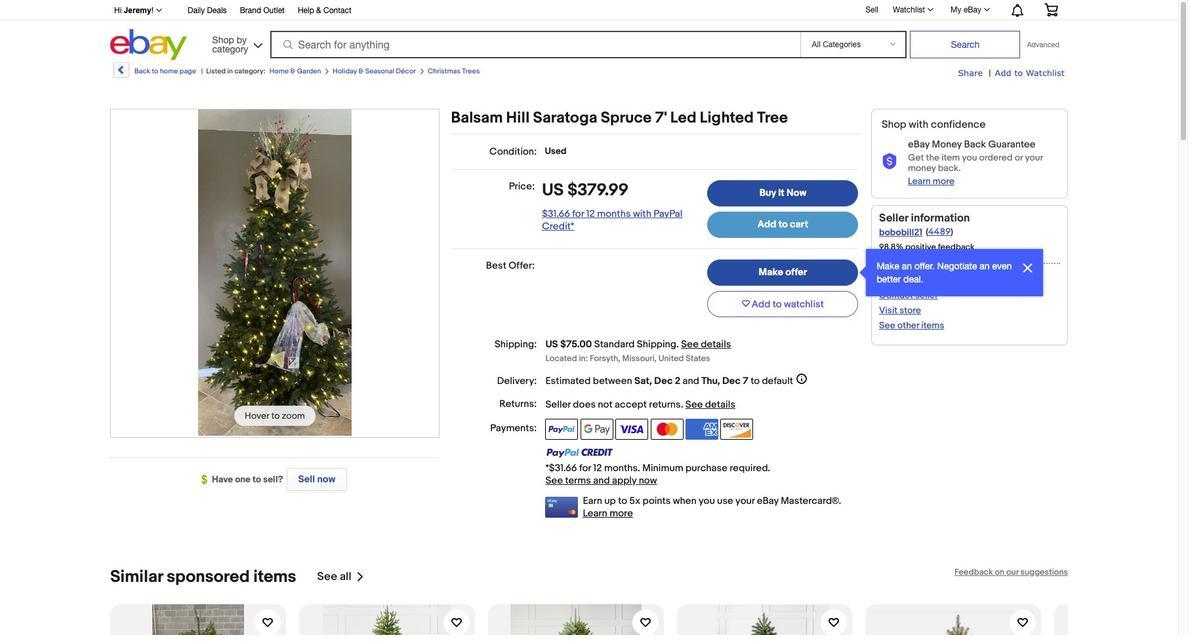 Task type: vqa. For each thing, say whether or not it's contained in the screenshot.
HELP & CONTACT
yes



Task type: locate. For each thing, give the bounding box(es) containing it.
1 horizontal spatial sell
[[866, 5, 879, 14]]

balsam
[[451, 109, 503, 127]]

0 horizontal spatial contact
[[324, 6, 352, 15]]

1 vertical spatial .
[[681, 399, 683, 411]]

learn down money
[[908, 176, 931, 187]]

1 vertical spatial back
[[964, 138, 986, 151]]

& for seasonal
[[359, 67, 364, 75]]

make inside us $379.99 main content
[[759, 266, 783, 279]]

0 vertical spatial watchlist
[[893, 5, 925, 14]]

learn inside earn up to 5x points when you use your ebay mastercard®. learn more
[[583, 508, 608, 520]]

feedback
[[955, 567, 993, 578]]

christmas trees link
[[428, 67, 480, 75]]

learn down see terms and apply now button
[[583, 508, 608, 520]]

0 vertical spatial more
[[933, 176, 955, 187]]

0 horizontal spatial make
[[759, 266, 783, 279]]

with up get
[[909, 119, 929, 131]]

add inside add to watchlist button
[[752, 298, 771, 311]]

add inside add to cart link
[[758, 219, 777, 231]]

0 horizontal spatial sell
[[298, 474, 315, 486]]

seller up paypal image in the bottom of the page
[[546, 399, 571, 411]]

1 vertical spatial seller
[[915, 290, 938, 301]]

0 vertical spatial and
[[683, 375, 699, 388]]

1 vertical spatial watchlist
[[1026, 68, 1065, 78]]

0 vertical spatial items
[[922, 320, 945, 331]]

seller inside "contact seller visit store see other items"
[[915, 290, 938, 301]]

sell right sell?
[[298, 474, 315, 486]]

see up states
[[681, 339, 699, 351]]

items left see all
[[254, 567, 296, 588]]

2 vertical spatial ebay
[[757, 495, 779, 508]]

make left "offer"
[[759, 266, 783, 279]]

ebay inside ebay money back guarantee get the item you ordered or your money back. learn more
[[908, 138, 930, 151]]

to left cart
[[779, 219, 788, 231]]

thu,
[[702, 375, 720, 388]]

more inside ebay money back guarantee get the item you ordered or your money back. learn more
[[933, 176, 955, 187]]

now right sell?
[[317, 474, 335, 486]]

1 horizontal spatial back
[[964, 138, 986, 151]]

to down advanced link
[[1015, 68, 1023, 78]]

add for add to cart
[[758, 219, 777, 231]]

your inside ebay money back guarantee get the item you ordered or your money back. learn more
[[1025, 152, 1043, 163]]

required.
[[730, 462, 771, 475]]

states
[[686, 353, 710, 364]]

0 vertical spatial your
[[1025, 152, 1043, 163]]

12 inside $31.66 for 12 months with paypal credit*
[[586, 208, 595, 220]]

and inside the *$31.66 for 12 months. minimum purchase required. see terms and apply now
[[593, 475, 610, 487]]

with left paypal
[[633, 208, 652, 220]]

now up points
[[639, 475, 657, 487]]

seller down "offer."
[[921, 274, 944, 285]]

for inside $31.66 for 12 months with paypal credit*
[[572, 208, 584, 220]]

1 horizontal spatial an
[[980, 261, 990, 272]]

add right 'share'
[[995, 68, 1012, 78]]

add down buy
[[758, 219, 777, 231]]

0 vertical spatial contact
[[324, 6, 352, 15]]

months.
[[604, 462, 640, 475]]

& for garden
[[290, 67, 296, 75]]

items right 'other'
[[922, 320, 945, 331]]

0 vertical spatial seller
[[921, 274, 944, 285]]

it
[[779, 187, 785, 200]]

to inside share | add to watchlist
[[1015, 68, 1023, 78]]

0 vertical spatial 12
[[586, 208, 595, 220]]

0 vertical spatial sell
[[866, 5, 879, 14]]

0 horizontal spatial ebay
[[757, 495, 779, 508]]

tree
[[757, 109, 788, 127]]

watchlist
[[784, 298, 824, 311]]

daily deals link
[[188, 4, 227, 18]]

1 horizontal spatial learn
[[908, 176, 931, 187]]

.
[[677, 339, 679, 351], [681, 399, 683, 411]]

us $75.00 standard shipping . see details located in: forsyth, missouri, united states
[[546, 339, 731, 364]]

see inside "contact seller visit store see other items"
[[879, 320, 896, 331]]

1 horizontal spatial your
[[1025, 152, 1043, 163]]

1 horizontal spatial contact
[[879, 290, 913, 301]]

share | add to watchlist
[[958, 68, 1065, 79]]

cart
[[790, 219, 809, 231]]

watchlist down advanced link
[[1026, 68, 1065, 78]]

. up united
[[677, 339, 679, 351]]

1 horizontal spatial more
[[933, 176, 955, 187]]

& right home
[[290, 67, 296, 75]]

details inside us $75.00 standard shipping . see details located in: forsyth, missouri, united states
[[701, 339, 731, 351]]

1 horizontal spatial dec
[[723, 375, 741, 388]]

store
[[900, 305, 921, 316]]

seller down save seller
[[915, 290, 938, 301]]

shop up the with details__icon
[[882, 119, 907, 131]]

see
[[879, 320, 896, 331], [681, 339, 699, 351], [686, 399, 703, 411], [546, 475, 563, 487], [317, 571, 337, 584]]

1 vertical spatial seller
[[546, 399, 571, 411]]

0 vertical spatial .
[[677, 339, 679, 351]]

contact right help
[[324, 6, 352, 15]]

1 horizontal spatial .
[[681, 399, 683, 411]]

sell
[[866, 5, 879, 14], [298, 474, 315, 486]]

other
[[898, 320, 920, 331]]

dec left 7
[[723, 375, 741, 388]]

make for make an offer. negotiate an even better deal.
[[877, 261, 900, 272]]

one
[[235, 474, 251, 486]]

see details link up states
[[681, 339, 731, 351]]

1 vertical spatial more
[[610, 508, 633, 520]]

1 vertical spatial us
[[546, 339, 558, 351]]

sell inside account navigation
[[866, 5, 879, 14]]

see details link down thu,
[[686, 399, 736, 411]]

category
[[212, 44, 248, 54]]

details up states
[[701, 339, 731, 351]]

0 vertical spatial details
[[701, 339, 731, 351]]

us up $31.66
[[542, 180, 564, 201]]

add inside share | add to watchlist
[[995, 68, 1012, 78]]

us
[[542, 180, 564, 201], [546, 339, 558, 351]]

an
[[902, 261, 912, 272], [980, 261, 990, 272]]

payments:
[[490, 422, 537, 435]]

ebay down the required.
[[757, 495, 779, 508]]

1 horizontal spatial ebay
[[908, 138, 930, 151]]

0 vertical spatial learn more link
[[908, 176, 955, 187]]

| left listed
[[201, 67, 203, 75]]

1 vertical spatial your
[[736, 495, 755, 508]]

watchlist right sell link
[[893, 5, 925, 14]]

negotiate
[[938, 261, 977, 272]]

1 vertical spatial and
[[593, 475, 610, 487]]

learn more link down see terms and apply now button
[[583, 508, 633, 520]]

1 vertical spatial see details link
[[686, 399, 736, 411]]

add down "make offer" link
[[752, 298, 771, 311]]

google pay image
[[581, 419, 613, 440]]

united
[[659, 353, 684, 364]]

us $379.99 main content
[[451, 109, 860, 520]]

guarantee
[[989, 138, 1036, 151]]

for down paypal credit image
[[579, 462, 591, 475]]

shop inside 'shop by category'
[[212, 34, 234, 45]]

0 horizontal spatial seller
[[546, 399, 571, 411]]

0 horizontal spatial back
[[135, 67, 150, 75]]

2 dec from the left
[[723, 375, 741, 388]]

0 vertical spatial us
[[542, 180, 564, 201]]

and up the up
[[593, 475, 610, 487]]

back to home page link
[[112, 62, 196, 83]]

use
[[717, 495, 734, 508]]

1 vertical spatial ebay
[[908, 138, 930, 151]]

1 vertical spatial shop
[[882, 119, 907, 131]]

0 horizontal spatial dec
[[654, 375, 673, 388]]

0 horizontal spatial .
[[677, 339, 679, 351]]

contact up visit store link on the top
[[879, 290, 913, 301]]

an left even
[[980, 261, 990, 272]]

1 horizontal spatial items
[[922, 320, 945, 331]]

0 horizontal spatial watchlist
[[893, 5, 925, 14]]

christmas
[[428, 67, 461, 75]]

. down estimated between sat, dec 2 and thu, dec 7 to default
[[681, 399, 683, 411]]

1 horizontal spatial and
[[683, 375, 699, 388]]

!
[[151, 6, 154, 15]]

1 horizontal spatial watchlist
[[1026, 68, 1065, 78]]

0 vertical spatial seller
[[879, 212, 909, 225]]

balsam hill saratoga spruce 7' led lighted tree - picture 1 of 1 image
[[198, 108, 351, 436]]

to inside back to home page link
[[152, 67, 158, 75]]

see left terms
[[546, 475, 563, 487]]

help & contact link
[[298, 4, 352, 18]]

visa image
[[616, 419, 648, 440]]

trees
[[462, 67, 480, 75]]

0 horizontal spatial more
[[610, 508, 633, 520]]

ebay right my
[[964, 5, 982, 14]]

0 vertical spatial back
[[135, 67, 150, 75]]

your right or
[[1025, 152, 1043, 163]]

us inside us $75.00 standard shipping . see details located in: forsyth, missouri, united states
[[546, 339, 558, 351]]

1 vertical spatial for
[[579, 462, 591, 475]]

*$31.66
[[546, 462, 577, 475]]

add
[[995, 68, 1012, 78], [758, 219, 777, 231], [752, 298, 771, 311]]

1 horizontal spatial &
[[316, 6, 321, 15]]

buy it now link
[[708, 180, 859, 207]]

make
[[877, 261, 900, 272], [759, 266, 783, 279]]

sell for sell now
[[298, 474, 315, 486]]

and right "2"
[[683, 375, 699, 388]]

learn more link
[[908, 176, 955, 187], [583, 508, 633, 520]]

estimated between sat, dec 2 and thu, dec 7 to default
[[546, 375, 793, 388]]

an up the "save"
[[902, 261, 912, 272]]

0 horizontal spatial your
[[736, 495, 755, 508]]

& right "holiday"
[[359, 67, 364, 75]]

$75.00
[[560, 339, 592, 351]]

ebay up get
[[908, 138, 930, 151]]

details down thu,
[[705, 399, 736, 411]]

see inside us $75.00 standard shipping . see details located in: forsyth, missouri, united states
[[681, 339, 699, 351]]

to left 5x
[[618, 495, 627, 508]]

shop for shop with confidence
[[882, 119, 907, 131]]

seller for seller information
[[879, 212, 909, 225]]

terms
[[565, 475, 591, 487]]

you inside ebay money back guarantee get the item you ordered or your money back. learn more
[[962, 152, 977, 163]]

your right use
[[736, 495, 755, 508]]

1 horizontal spatial seller
[[879, 212, 909, 225]]

0 horizontal spatial with
[[633, 208, 652, 220]]

seller
[[879, 212, 909, 225], [546, 399, 571, 411]]

for inside the *$31.66 for 12 months. minimum purchase required. see terms and apply now
[[579, 462, 591, 475]]

seller inside seller information bobobill21 ( 4489 ) 98.8% positive feedback
[[879, 212, 909, 225]]

0 vertical spatial for
[[572, 208, 584, 220]]

to right 7
[[751, 375, 760, 388]]

all
[[340, 571, 352, 584]]

estimated
[[546, 375, 591, 388]]

saratoga
[[533, 109, 598, 127]]

for right $31.66
[[572, 208, 584, 220]]

12 right terms
[[593, 462, 602, 475]]

for for $31.66
[[572, 208, 584, 220]]

similar sponsored items
[[110, 567, 296, 588]]

0 vertical spatial learn
[[908, 176, 931, 187]]

now
[[317, 474, 335, 486], [639, 475, 657, 487]]

to left watchlist
[[773, 298, 782, 311]]

back up the ordered
[[964, 138, 986, 151]]

add to watchlist
[[752, 298, 824, 311]]

seller up bobobill21
[[879, 212, 909, 225]]

seller
[[921, 274, 944, 285], [915, 290, 938, 301]]

1 vertical spatial contact
[[879, 290, 913, 301]]

*$31.66 for 12 months. minimum purchase required. see terms and apply now
[[546, 462, 771, 487]]

back left home
[[135, 67, 150, 75]]

not
[[598, 399, 613, 411]]

1 horizontal spatial |
[[989, 68, 991, 79]]

2 vertical spatial add
[[752, 298, 771, 311]]

1 vertical spatial items
[[254, 567, 296, 588]]

you right item
[[962, 152, 977, 163]]

advanced
[[1027, 41, 1060, 49]]

more right "earn"
[[610, 508, 633, 520]]

0 vertical spatial shop
[[212, 34, 234, 45]]

1 vertical spatial sell
[[298, 474, 315, 486]]

dollar sign image
[[201, 475, 212, 486]]

offer.
[[915, 261, 935, 272]]

1 vertical spatial learn
[[583, 508, 608, 520]]

missouri,
[[622, 353, 657, 364]]

make an offer. negotiate an even better deal. tooltip
[[867, 249, 1044, 297]]

1 horizontal spatial now
[[639, 475, 657, 487]]

add to cart
[[758, 219, 809, 231]]

1 vertical spatial you
[[699, 495, 715, 508]]

watchlist link
[[886, 2, 940, 18]]

you left use
[[699, 495, 715, 508]]

ebay inside account navigation
[[964, 5, 982, 14]]

0 horizontal spatial you
[[699, 495, 715, 508]]

earn
[[583, 495, 602, 508]]

2 an from the left
[[980, 261, 990, 272]]

better
[[877, 274, 901, 285]]

american express image
[[686, 419, 719, 440]]

seller for save
[[921, 274, 944, 285]]

. inside us $75.00 standard shipping . see details located in: forsyth, missouri, united states
[[677, 339, 679, 351]]

mastercard®.
[[781, 495, 842, 508]]

to left home
[[152, 67, 158, 75]]

for for *$31.66
[[579, 462, 591, 475]]

seller inside us $379.99 main content
[[546, 399, 571, 411]]

2 horizontal spatial ebay
[[964, 5, 982, 14]]

account navigation
[[107, 0, 1068, 20]]

| right share button
[[989, 68, 991, 79]]

have
[[212, 474, 233, 486]]

0 horizontal spatial shop
[[212, 34, 234, 45]]

0 horizontal spatial learn
[[583, 508, 608, 520]]

0 vertical spatial ebay
[[964, 5, 982, 14]]

items
[[922, 320, 945, 331], [254, 567, 296, 588]]

0 vertical spatial you
[[962, 152, 977, 163]]

back
[[135, 67, 150, 75], [964, 138, 986, 151]]

sell left watchlist link
[[866, 5, 879, 14]]

us for us $379.99
[[542, 180, 564, 201]]

1 vertical spatial with
[[633, 208, 652, 220]]

back inside back to home page link
[[135, 67, 150, 75]]

12 left months at the right of page
[[586, 208, 595, 220]]

more down back.
[[933, 176, 955, 187]]

shop left by
[[212, 34, 234, 45]]

between
[[593, 375, 632, 388]]

0 horizontal spatial and
[[593, 475, 610, 487]]

contact inside "contact seller visit store see other items"
[[879, 290, 913, 301]]

1 vertical spatial 12
[[593, 462, 602, 475]]

seller inside button
[[921, 274, 944, 285]]

make inside make an offer. negotiate an even better deal.
[[877, 261, 900, 272]]

make up better
[[877, 261, 900, 272]]

add to cart link
[[708, 212, 859, 238]]

with
[[909, 119, 929, 131], [633, 208, 652, 220]]

1 vertical spatial add
[[758, 219, 777, 231]]

2 horizontal spatial &
[[359, 67, 364, 75]]

master card image
[[651, 419, 683, 440]]

1 vertical spatial details
[[705, 399, 736, 411]]

learn more link down money
[[908, 176, 955, 187]]

0 horizontal spatial an
[[902, 261, 912, 272]]

located
[[546, 353, 577, 364]]

none submit inside shop by category banner
[[911, 31, 1021, 58]]

12 inside the *$31.66 for 12 months. minimum purchase required. see terms and apply now
[[593, 462, 602, 475]]

$31.66 for 12 months with paypal credit* button
[[542, 208, 697, 233]]

12 for months
[[586, 208, 595, 220]]

1 horizontal spatial make
[[877, 261, 900, 272]]

0 vertical spatial add
[[995, 68, 1012, 78]]

us up located
[[546, 339, 558, 351]]

my ebay link
[[944, 2, 996, 18]]

& right help
[[316, 6, 321, 15]]

help & contact
[[298, 6, 352, 15]]

holiday & seasonal décor
[[333, 67, 416, 75]]

décor
[[396, 67, 416, 75]]

dec left "2"
[[654, 375, 673, 388]]

1 horizontal spatial you
[[962, 152, 977, 163]]

Search for anything text field
[[272, 32, 798, 57]]

None submit
[[911, 31, 1021, 58]]

see down 'visit'
[[879, 320, 896, 331]]

1 vertical spatial learn more link
[[583, 508, 633, 520]]

1 horizontal spatial shop
[[882, 119, 907, 131]]

1 horizontal spatial with
[[909, 119, 929, 131]]

price:
[[509, 180, 535, 193]]

& inside account navigation
[[316, 6, 321, 15]]

points
[[643, 495, 671, 508]]

0 horizontal spatial &
[[290, 67, 296, 75]]

make for make offer
[[759, 266, 783, 279]]



Task type: describe. For each thing, give the bounding box(es) containing it.
us $379.99
[[542, 180, 629, 201]]

(
[[926, 226, 929, 238]]

seller for seller does not accept returns
[[546, 399, 571, 411]]

the
[[926, 152, 940, 163]]

)
[[951, 226, 953, 238]]

sat,
[[635, 375, 652, 388]]

buy it now
[[760, 187, 807, 200]]

sell now link
[[283, 469, 347, 492]]

see up 'american express' image
[[686, 399, 703, 411]]

shop with confidence
[[882, 119, 986, 131]]

bobobill21 link
[[879, 227, 923, 238]]

paypal credit image
[[546, 448, 614, 459]]

visit store link
[[879, 305, 921, 316]]

credit*
[[542, 220, 575, 233]]

sell now
[[298, 474, 335, 486]]

1 an from the left
[[902, 261, 912, 272]]

to right one
[[253, 474, 261, 486]]

christmas trees
[[428, 67, 480, 75]]

shop by category banner
[[107, 0, 1068, 64]]

your inside earn up to 5x points when you use your ebay mastercard®. learn more
[[736, 495, 755, 508]]

learn inside ebay money back guarantee get the item you ordered or your money back. learn more
[[908, 176, 931, 187]]

with inside $31.66 for 12 months with paypal credit*
[[633, 208, 652, 220]]

money
[[908, 163, 936, 174]]

shipping
[[637, 339, 677, 351]]

seasonal
[[365, 67, 394, 75]]

0 horizontal spatial items
[[254, 567, 296, 588]]

offer:
[[509, 260, 535, 272]]

condition:
[[490, 146, 537, 158]]

lighted
[[700, 109, 754, 127]]

0 horizontal spatial now
[[317, 474, 335, 486]]

best offer:
[[486, 260, 535, 272]]

my
[[951, 5, 962, 14]]

used
[[545, 146, 567, 157]]

advanced link
[[1021, 32, 1066, 58]]

home
[[160, 67, 178, 75]]

even
[[993, 261, 1012, 272]]

7'
[[655, 109, 667, 127]]

add to watchlist button
[[708, 291, 859, 318]]

category:
[[235, 67, 266, 75]]

to inside earn up to 5x points when you use your ebay mastercard®. learn more
[[618, 495, 627, 508]]

my ebay
[[951, 5, 982, 14]]

save seller button
[[879, 271, 944, 286]]

you inside earn up to 5x points when you use your ebay mastercard®. learn more
[[699, 495, 715, 508]]

ordered
[[979, 152, 1013, 163]]

returns:
[[500, 398, 537, 411]]

now inside the *$31.66 for 12 months. minimum purchase required. see terms and apply now
[[639, 475, 657, 487]]

when
[[673, 495, 697, 508]]

see inside the *$31.66 for 12 months. minimum purchase required. see terms and apply now
[[546, 475, 563, 487]]

| listed in category:
[[201, 67, 266, 75]]

paypal image
[[546, 419, 578, 440]]

sponsored
[[167, 567, 250, 588]]

watchlist inside share | add to watchlist
[[1026, 68, 1065, 78]]

similar
[[110, 567, 163, 588]]

save
[[899, 274, 919, 285]]

ebay inside earn up to 5x points when you use your ebay mastercard®. learn more
[[757, 495, 779, 508]]

shop for shop by category
[[212, 34, 234, 45]]

contact seller link
[[879, 290, 938, 301]]

months
[[597, 208, 631, 220]]

holiday & seasonal décor link
[[333, 67, 416, 75]]

share
[[958, 68, 983, 78]]

accept
[[615, 399, 647, 411]]

by
[[237, 34, 247, 45]]

sell?
[[263, 474, 283, 486]]

home & garden
[[269, 67, 321, 75]]

money
[[932, 138, 962, 151]]

returns
[[649, 399, 681, 411]]

add for add to watchlist
[[752, 298, 771, 311]]

seller does not accept returns . see details
[[546, 399, 736, 411]]

best
[[486, 260, 507, 272]]

daily
[[188, 6, 205, 15]]

$31.66 for 12 months with paypal credit*
[[542, 208, 683, 233]]

outlet
[[263, 6, 285, 15]]

have one to sell?
[[212, 474, 283, 486]]

positive
[[906, 242, 936, 253]]

1 horizontal spatial learn more link
[[908, 176, 955, 187]]

shop by category
[[212, 34, 248, 54]]

spruce
[[601, 109, 652, 127]]

get
[[908, 152, 924, 163]]

apply
[[612, 475, 637, 487]]

contact seller visit store see other items
[[879, 290, 945, 331]]

your shopping cart image
[[1044, 3, 1059, 16]]

sell for sell
[[866, 5, 879, 14]]

items inside "contact seller visit store see other items"
[[922, 320, 945, 331]]

12 for months.
[[593, 462, 602, 475]]

7
[[743, 375, 749, 388]]

more inside earn up to 5x points when you use your ebay mastercard®. learn more
[[610, 508, 633, 520]]

does
[[573, 399, 596, 411]]

discover image
[[721, 419, 754, 440]]

seller for contact
[[915, 290, 938, 301]]

in
[[227, 67, 233, 75]]

to inside add to cart link
[[779, 219, 788, 231]]

brand outlet link
[[240, 4, 285, 18]]

see all
[[317, 571, 352, 584]]

deals
[[207, 6, 227, 15]]

us for us $75.00 standard shipping . see details located in: forsyth, missouri, united states
[[546, 339, 558, 351]]

make offer
[[759, 266, 807, 279]]

watchlist inside account navigation
[[893, 5, 925, 14]]

See all text field
[[317, 571, 352, 584]]

information
[[911, 212, 970, 225]]

home & garden link
[[269, 67, 321, 75]]

with details__icon image
[[882, 154, 898, 170]]

see terms and apply now button
[[546, 475, 657, 487]]

shipping:
[[495, 339, 537, 351]]

0 horizontal spatial learn more link
[[583, 508, 633, 520]]

brand
[[240, 6, 261, 15]]

help
[[298, 6, 314, 15]]

listed
[[206, 67, 226, 75]]

1 dec from the left
[[654, 375, 673, 388]]

0 horizontal spatial |
[[201, 67, 203, 75]]

contact inside account navigation
[[324, 6, 352, 15]]

& for contact
[[316, 6, 321, 15]]

0 vertical spatial see details link
[[681, 339, 731, 351]]

see left all
[[317, 571, 337, 584]]

back inside ebay money back guarantee get the item you ordered or your money back. learn more
[[964, 138, 986, 151]]

standard
[[594, 339, 635, 351]]

to inside add to watchlist button
[[773, 298, 782, 311]]

now
[[787, 187, 807, 200]]

0 vertical spatial with
[[909, 119, 929, 131]]

add to watchlist link
[[995, 67, 1065, 79]]

garden
[[297, 67, 321, 75]]

ebay mastercard image
[[546, 497, 578, 518]]



